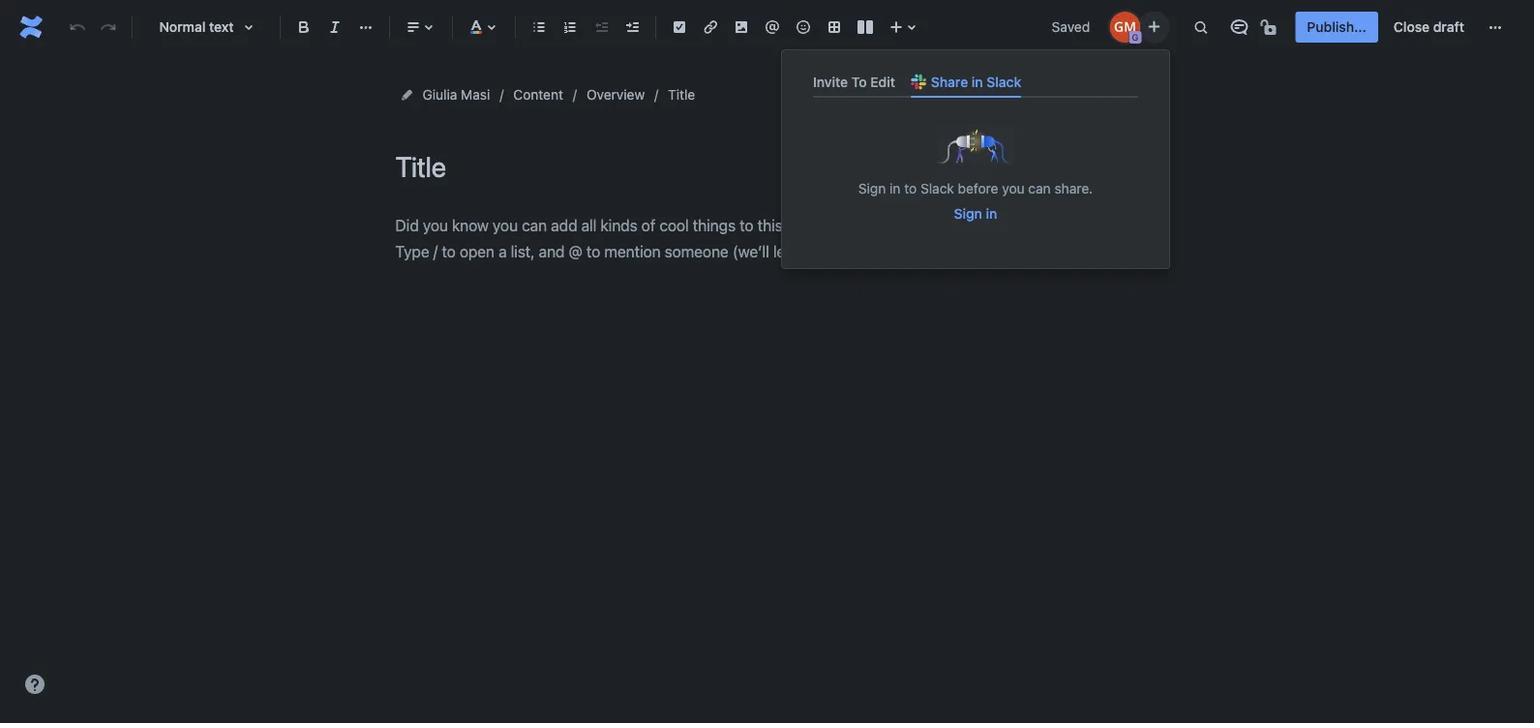 Task type: vqa. For each thing, say whether or not it's contained in the screenshot.
"Actual" inside actual end button
no



Task type: locate. For each thing, give the bounding box(es) containing it.
0 vertical spatial slack
[[987, 74, 1021, 90]]

content link
[[513, 83, 563, 106]]

1 vertical spatial sign
[[954, 206, 982, 222]]

edit
[[870, 74, 895, 90]]

invite to edit image
[[1143, 15, 1166, 38]]

normal text
[[159, 19, 234, 35]]

share
[[931, 74, 968, 90]]

1 horizontal spatial slack
[[987, 74, 1021, 90]]

in down before
[[986, 206, 997, 222]]

sign in to slack before you can share. sign in
[[858, 181, 1093, 222]]

close
[[1394, 19, 1430, 35]]

1 vertical spatial in
[[890, 181, 901, 196]]

0 vertical spatial in
[[972, 74, 983, 90]]

0 horizontal spatial sign
[[858, 181, 886, 196]]

tab list
[[805, 66, 1146, 98]]

slack right share
[[987, 74, 1021, 90]]

giulia masi
[[423, 87, 490, 103]]

in for share
[[972, 74, 983, 90]]

in left to
[[890, 181, 901, 196]]

0 horizontal spatial in
[[890, 181, 901, 196]]

sign left to
[[858, 181, 886, 196]]

italic ⌘i image
[[323, 15, 347, 39]]

publish...
[[1307, 19, 1367, 35]]

table image
[[823, 15, 846, 39]]

sign
[[858, 181, 886, 196], [954, 206, 982, 222]]

emoji image
[[792, 15, 815, 39]]

share in slack
[[931, 74, 1021, 90]]

in right share
[[972, 74, 983, 90]]

in
[[972, 74, 983, 90], [890, 181, 901, 196], [986, 206, 997, 222]]

overview
[[587, 87, 645, 103]]

mention image
[[761, 15, 784, 39]]

no restrictions image
[[1259, 15, 1282, 39]]

invite
[[813, 74, 848, 90]]

before
[[958, 181, 998, 196]]

Give this page a title text field
[[395, 151, 1131, 183]]

to
[[852, 74, 867, 90]]

in inside tab list
[[972, 74, 983, 90]]

1 horizontal spatial in
[[972, 74, 983, 90]]

make page full-width image
[[1102, 83, 1125, 106]]

to
[[904, 181, 917, 196]]

help image
[[23, 673, 46, 696]]

sign down before
[[954, 206, 982, 222]]

slack
[[987, 74, 1021, 90], [920, 181, 954, 196]]

0 horizontal spatial slack
[[920, 181, 954, 196]]

layouts image
[[854, 15, 877, 39]]

2 horizontal spatial in
[[986, 206, 997, 222]]

redo ⌘⇧z image
[[97, 15, 120, 39]]

slack right to
[[920, 181, 954, 196]]

0 vertical spatial sign
[[858, 181, 886, 196]]

draft
[[1433, 19, 1464, 35]]

1 vertical spatial slack
[[920, 181, 954, 196]]

confluence image
[[15, 12, 46, 43]]



Task type: describe. For each thing, give the bounding box(es) containing it.
numbered list ⌘⇧7 image
[[558, 15, 582, 39]]

giulia masi link
[[423, 83, 490, 106]]

undo ⌘z image
[[66, 15, 89, 39]]

can
[[1028, 181, 1051, 196]]

title link
[[668, 83, 695, 106]]

close draft
[[1394, 19, 1464, 35]]

content
[[513, 87, 563, 103]]

share.
[[1055, 181, 1093, 196]]

giulia
[[423, 87, 457, 103]]

more formatting image
[[354, 15, 377, 39]]

publish... button
[[1295, 12, 1378, 43]]

normal text button
[[140, 6, 272, 48]]

action item image
[[668, 15, 691, 39]]

giulia masi image
[[1110, 12, 1141, 43]]

Main content area, start typing to enter text. text field
[[395, 212, 1131, 265]]

you
[[1002, 181, 1025, 196]]

invite to edit
[[813, 74, 895, 90]]

more image
[[1484, 15, 1507, 39]]

1 horizontal spatial sign
[[954, 206, 982, 222]]

find and replace image
[[1189, 15, 1212, 39]]

sign in button
[[942, 198, 1009, 229]]

link image
[[699, 15, 722, 39]]

add image, video, or file image
[[730, 15, 753, 39]]

saved
[[1052, 19, 1090, 35]]

outdent ⇧tab image
[[589, 15, 613, 39]]

comment icon image
[[1228, 15, 1251, 39]]

close draft button
[[1382, 12, 1476, 43]]

tab list containing invite to edit
[[805, 66, 1146, 98]]

title
[[668, 87, 695, 103]]

masi
[[461, 87, 490, 103]]

text
[[209, 19, 234, 35]]

confluence image
[[15, 12, 46, 43]]

normal
[[159, 19, 206, 35]]

move this page image
[[399, 87, 415, 103]]

bullet list ⌘⇧8 image
[[528, 15, 551, 39]]

2 vertical spatial in
[[986, 206, 997, 222]]

indent tab image
[[620, 15, 644, 39]]

bold ⌘b image
[[292, 15, 316, 39]]

overview link
[[587, 83, 645, 106]]

slack inside sign in to slack before you can share. sign in
[[920, 181, 954, 196]]

in for sign
[[890, 181, 901, 196]]

align left image
[[402, 15, 425, 39]]



